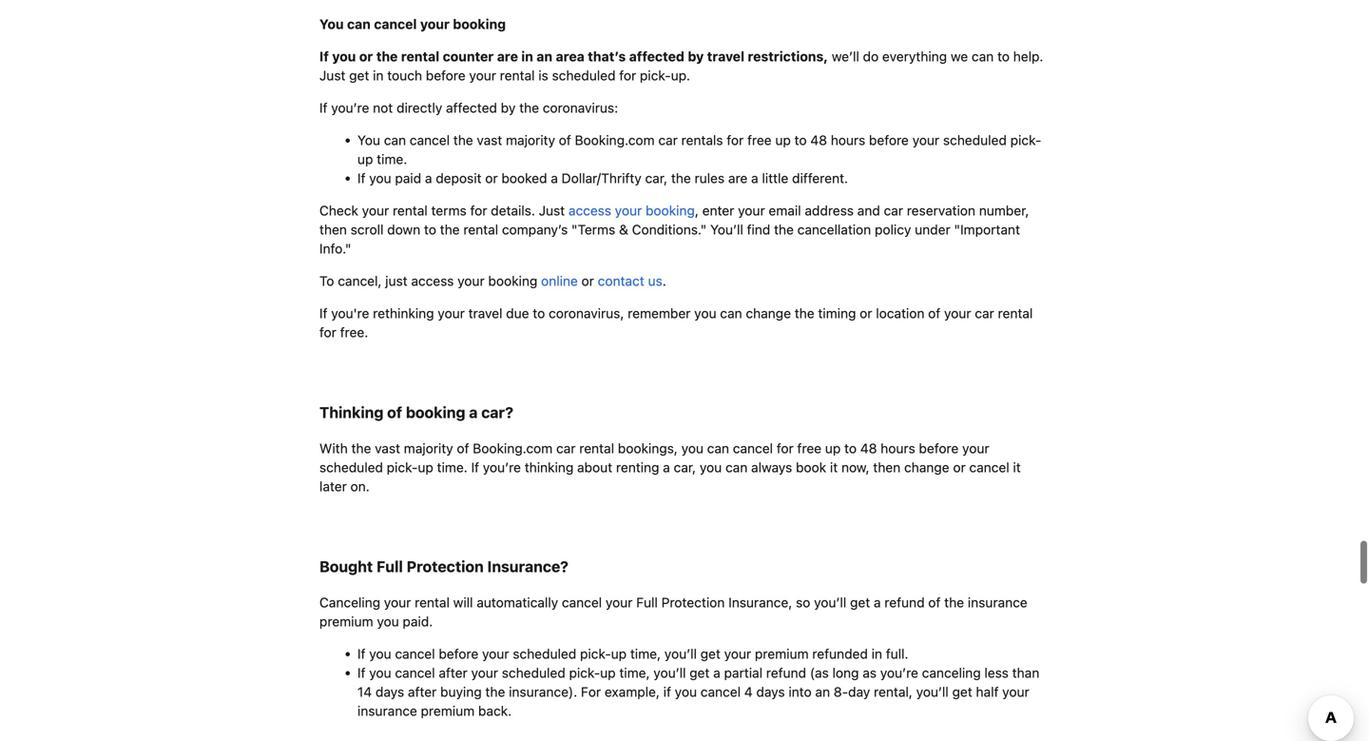 Task type: locate. For each thing, give the bounding box(es) containing it.
to inside we'll do everything we can to help. just get in touch before your rental is scheduled for pick-up.
[[998, 49, 1010, 64]]

of inside canceling your rental will automatically cancel your full protection insurance, so you'll get a refund of the insurance premium you paid.
[[929, 595, 941, 610]]

booking.com up dollar/thrifty
[[575, 132, 655, 148]]

0 horizontal spatial just
[[320, 68, 346, 83]]

if you're not directly affected by the coronavirus:
[[320, 100, 618, 116]]

to inside with the vast majority of booking.com car rental bookings, you can cancel for free up to 48 hours before your scheduled pick-up time. if you're thinking about renting a car, you can always book it now, then change or cancel it later on.
[[845, 440, 857, 456]]

1 vertical spatial free
[[798, 440, 822, 456]]

just inside we'll do everything we can to help. just get in touch before your rental is scheduled for pick-up.
[[320, 68, 346, 83]]

for left free.
[[320, 324, 337, 340]]

0 horizontal spatial you
[[320, 16, 344, 32]]

0 horizontal spatial majority
[[404, 440, 453, 456]]

you're left not
[[331, 100, 370, 116]]

help.
[[1014, 49, 1044, 64]]

due
[[506, 305, 529, 321]]

days right 14
[[376, 684, 404, 700]]

is
[[539, 68, 549, 83]]

insurance inside canceling your rental will automatically cancel your full protection insurance, so you'll get a refund of the insurance premium you paid.
[[968, 595, 1028, 610]]

travel
[[707, 49, 745, 64], [469, 305, 503, 321]]

free inside with the vast majority of booking.com car rental bookings, you can cancel for free up to 48 hours before your scheduled pick-up time. if you're thinking about renting a car, you can always book it now, then change or cancel it later on.
[[798, 440, 822, 456]]

1 horizontal spatial by
[[688, 49, 704, 64]]

0 vertical spatial change
[[746, 305, 791, 321]]

a
[[425, 170, 432, 186], [551, 170, 558, 186], [752, 170, 759, 186], [469, 403, 478, 421], [663, 459, 670, 475], [874, 595, 881, 610], [714, 665, 721, 681]]

1 vertical spatial an
[[816, 684, 831, 700]]

full up example,
[[637, 595, 658, 610]]

after left buying
[[408, 684, 437, 700]]

2 horizontal spatial you're
[[881, 665, 919, 681]]

majority down thinking of booking a car?
[[404, 440, 453, 456]]

of down coronavirus:
[[559, 132, 572, 148]]

affected down the counter
[[446, 100, 497, 116]]

vast down thinking of booking a car?
[[375, 440, 400, 456]]

1 vertical spatial booking.com
[[473, 440, 553, 456]]

you're left thinking
[[483, 459, 521, 475]]

change right now,
[[905, 459, 950, 475]]

(as
[[810, 665, 829, 681]]

terms
[[431, 203, 467, 218]]

in left touch on the left of page
[[373, 68, 384, 83]]

0 vertical spatial after
[[439, 665, 468, 681]]

up.
[[671, 68, 691, 83]]

0 vertical spatial vast
[[477, 132, 503, 148]]

1 horizontal spatial an
[[816, 684, 831, 700]]

vast down if you're not directly affected by the coronavirus:
[[477, 132, 503, 148]]

if inside if you're rethinking your travel due to coronavirus, remember you can change the timing or location of your car rental for free.
[[320, 305, 328, 321]]

scheduled inside you can cancel the vast majority of booking.com car rentals for free up to 48 hours before your scheduled pick- up time. if you paid a deposit or booked a dollar/thrifty car, the rules are a little different.
[[944, 132, 1007, 148]]

0 vertical spatial booking.com
[[575, 132, 655, 148]]

or inside if you're rethinking your travel due to coronavirus, remember you can change the timing or location of your car rental for free.
[[860, 305, 873, 321]]

0 vertical spatial you're
[[331, 100, 370, 116]]

for up always
[[777, 440, 794, 456]]

time. inside with the vast majority of booking.com car rental bookings, you can cancel for free up to 48 hours before your scheduled pick-up time. if you're thinking about renting a car, you can always book it now, then change or cancel it later on.
[[437, 459, 468, 475]]

2 horizontal spatial in
[[872, 646, 883, 662]]

free up "book" on the bottom right
[[798, 440, 822, 456]]

access up "terms
[[569, 203, 612, 218]]

refund up into
[[767, 665, 807, 681]]

of inside you can cancel the vast majority of booking.com car rentals for free up to 48 hours before your scheduled pick- up time. if you paid a deposit or booked a dollar/thrifty car, the rules are a little different.
[[559, 132, 572, 148]]

0 horizontal spatial booking.com
[[473, 440, 553, 456]]

rental inside , enter your email address and car reservation number, then scroll down to the rental company's "terms & conditions." you'll find the cancellation policy under "important info."
[[464, 222, 499, 237]]

for inside you can cancel the vast majority of booking.com car rentals for free up to 48 hours before your scheduled pick- up time. if you paid a deposit or booked a dollar/thrifty car, the rules are a little different.
[[727, 132, 744, 148]]

a inside if you cancel before your scheduled pick-up time, you'll get your premium refunded in full. if you cancel after your scheduled pick-up time, you'll get a partial refund (as long as you're canceling less than 14 days after buying the insurance). for example, if you cancel 4 days into an 8-day rental, you'll get half your insurance premium back.
[[714, 665, 721, 681]]

an inside if you cancel before your scheduled pick-up time, you'll get your premium refunded in full. if you cancel after your scheduled pick-up time, you'll get a partial refund (as long as you're canceling less than 14 days after buying the insurance). for example, if you cancel 4 days into an 8-day rental, you'll get half your insurance premium back.
[[816, 684, 831, 700]]

car up policy
[[884, 203, 904, 218]]

to left 'help.'
[[998, 49, 1010, 64]]

change
[[746, 305, 791, 321], [905, 459, 950, 475]]

can inside we'll do everything we can to help. just get in touch before your rental is scheduled for pick-up.
[[972, 49, 994, 64]]

0 horizontal spatial an
[[537, 49, 553, 64]]

scheduled inside with the vast majority of booking.com car rental bookings, you can cancel for free up to 48 hours before your scheduled pick-up time. if you're thinking about renting a car, you can always book it now, then change or cancel it later on.
[[320, 459, 383, 475]]

just up company's
[[539, 203, 565, 218]]

0 vertical spatial insurance
[[968, 595, 1028, 610]]

check your rental terms for details. just access your booking
[[320, 203, 695, 218]]

1 vertical spatial car,
[[674, 459, 696, 475]]

half
[[976, 684, 999, 700]]

pick- inside you can cancel the vast majority of booking.com car rentals for free up to 48 hours before your scheduled pick- up time. if you paid a deposit or booked a dollar/thrifty car, the rules are a little different.
[[1011, 132, 1042, 148]]

then up info." in the left top of the page
[[320, 222, 347, 237]]

everything
[[883, 49, 948, 64]]

address
[[805, 203, 854, 218]]

1 horizontal spatial insurance
[[968, 595, 1028, 610]]

access right the just
[[411, 273, 454, 289]]

protection inside canceling your rental will automatically cancel your full protection insurance, so you'll get a refund of the insurance premium you paid.
[[662, 595, 725, 610]]

for inside with the vast majority of booking.com car rental bookings, you can cancel for free up to 48 hours before your scheduled pick-up time. if you're thinking about renting a car, you can always book it now, then change or cancel it later on.
[[777, 440, 794, 456]]

0 vertical spatial then
[[320, 222, 347, 237]]

0 horizontal spatial protection
[[407, 557, 484, 576]]

up up for
[[600, 665, 616, 681]]

get down canceling
[[953, 684, 973, 700]]

cancel inside canceling your rental will automatically cancel your full protection insurance, so you'll get a refund of the insurance premium you paid.
[[562, 595, 602, 610]]

up down not
[[358, 151, 373, 167]]

full right the bought
[[377, 557, 403, 576]]

1 vertical spatial access
[[411, 273, 454, 289]]

1 vertical spatial are
[[729, 170, 748, 186]]

booking up the counter
[[453, 16, 506, 32]]

access your booking link
[[569, 203, 695, 218]]

majority inside with the vast majority of booking.com car rental bookings, you can cancel for free up to 48 hours before your scheduled pick-up time. if you're thinking about renting a car, you can always book it now, then change or cancel it later on.
[[404, 440, 453, 456]]

insurance
[[968, 595, 1028, 610], [358, 703, 417, 719]]

to cancel, just access your booking online or contact us .
[[320, 273, 667, 289]]

if
[[664, 684, 672, 700]]

1 days from the left
[[376, 684, 404, 700]]

hours inside you can cancel the vast majority of booking.com car rentals for free up to 48 hours before your scheduled pick- up time. if you paid a deposit or booked a dollar/thrifty car, the rules are a little different.
[[831, 132, 866, 148]]

free inside you can cancel the vast majority of booking.com car rentals for free up to 48 hours before your scheduled pick- up time. if you paid a deposit or booked a dollar/thrifty car, the rules are a little different.
[[748, 132, 772, 148]]

the down if you're not directly affected by the coronavirus:
[[454, 132, 473, 148]]

0 vertical spatial time,
[[631, 646, 661, 662]]

can
[[347, 16, 371, 32], [972, 49, 994, 64], [384, 132, 406, 148], [720, 305, 743, 321], [708, 440, 730, 456], [726, 459, 748, 475]]

1 vertical spatial in
[[373, 68, 384, 83]]

in left area
[[522, 49, 534, 64]]

we
[[951, 49, 969, 64]]

canceling
[[922, 665, 981, 681]]

,
[[695, 203, 699, 218]]

if inside with the vast majority of booking.com car rental bookings, you can cancel for free up to 48 hours before your scheduled pick-up time. if you're thinking about renting a car, you can always book it now, then change or cancel it later on.
[[471, 459, 479, 475]]

1 vertical spatial 48
[[861, 440, 878, 456]]

dollar/thrifty
[[562, 170, 642, 186]]

are inside you can cancel the vast majority of booking.com car rentals for free up to 48 hours before your scheduled pick- up time. if you paid a deposit or booked a dollar/thrifty car, the rules are a little different.
[[729, 170, 748, 186]]

0 vertical spatial majority
[[506, 132, 556, 148]]

are
[[497, 49, 518, 64], [729, 170, 748, 186]]

a up as
[[874, 595, 881, 610]]

cancellation
[[798, 222, 872, 237]]

0 vertical spatial protection
[[407, 557, 484, 576]]

book
[[796, 459, 827, 475]]

0 horizontal spatial days
[[376, 684, 404, 700]]

a right paid
[[425, 170, 432, 186]]

car inside if you're rethinking your travel due to coronavirus, remember you can change the timing or location of your car rental for free.
[[975, 305, 995, 321]]

1 horizontal spatial are
[[729, 170, 748, 186]]

1 vertical spatial you
[[358, 132, 381, 148]]

time. down thinking of booking a car?
[[437, 459, 468, 475]]

1 vertical spatial refund
[[767, 665, 807, 681]]

contact us link
[[598, 273, 663, 289]]

insurance up less
[[968, 595, 1028, 610]]

the up back.
[[486, 684, 505, 700]]

change left timing in the right top of the page
[[746, 305, 791, 321]]

in
[[522, 49, 534, 64], [373, 68, 384, 83], [872, 646, 883, 662]]

to inside if you're rethinking your travel due to coronavirus, remember you can change the timing or location of your car rental for free.
[[533, 305, 545, 321]]

1 horizontal spatial after
[[439, 665, 468, 681]]

are right 'rules' at right
[[729, 170, 748, 186]]

0 vertical spatial premium
[[320, 614, 373, 629]]

days right 4
[[757, 684, 785, 700]]

by up the booked
[[501, 100, 516, 116]]

1 horizontal spatial car,
[[674, 459, 696, 475]]

0 horizontal spatial access
[[411, 273, 454, 289]]

premium
[[320, 614, 373, 629], [755, 646, 809, 662], [421, 703, 475, 719]]

free up little
[[748, 132, 772, 148]]

1 horizontal spatial protection
[[662, 595, 725, 610]]

your inside we'll do everything we can to help. just get in touch before your rental is scheduled for pick-up.
[[469, 68, 497, 83]]

your
[[420, 16, 450, 32], [469, 68, 497, 83], [913, 132, 940, 148], [362, 203, 389, 218], [615, 203, 642, 218], [738, 203, 765, 218], [458, 273, 485, 289], [438, 305, 465, 321], [945, 305, 972, 321], [963, 440, 990, 456], [384, 595, 411, 610], [606, 595, 633, 610], [482, 646, 509, 662], [725, 646, 752, 662], [471, 665, 498, 681], [1003, 684, 1030, 700]]

1 horizontal spatial vast
[[477, 132, 503, 148]]

the up canceling
[[945, 595, 965, 610]]

1 horizontal spatial 48
[[861, 440, 878, 456]]

0 vertical spatial 48
[[811, 132, 828, 148]]

a inside canceling your rental will automatically cancel your full protection insurance, so you'll get a refund of the insurance premium you paid.
[[874, 595, 881, 610]]

0 vertical spatial full
[[377, 557, 403, 576]]

1 vertical spatial then
[[874, 459, 901, 475]]

1 horizontal spatial you
[[358, 132, 381, 148]]

1 vertical spatial change
[[905, 459, 950, 475]]

free
[[748, 132, 772, 148], [798, 440, 822, 456]]

0 vertical spatial car,
[[645, 170, 668, 186]]

a left partial
[[714, 665, 721, 681]]

travel left due
[[469, 305, 503, 321]]

full
[[377, 557, 403, 576], [637, 595, 658, 610]]

change inside with the vast majority of booking.com car rental bookings, you can cancel for free up to 48 hours before your scheduled pick-up time. if you're thinking about renting a car, you can always book it now, then change or cancel it later on.
[[905, 459, 950, 475]]

then right now,
[[874, 459, 901, 475]]

the inside if you're rethinking your travel due to coronavirus, remember you can change the timing or location of your car rental for free.
[[795, 305, 815, 321]]

that's
[[588, 49, 626, 64]]

.
[[663, 273, 667, 289]]

1 horizontal spatial time.
[[437, 459, 468, 475]]

rules
[[695, 170, 725, 186]]

then inside , enter your email address and car reservation number, then scroll down to the rental company's "terms & conditions." you'll find the cancellation policy under "important info."
[[320, 222, 347, 237]]

rental up about
[[580, 440, 615, 456]]

0 horizontal spatial after
[[408, 684, 437, 700]]

access
[[569, 203, 612, 218], [411, 273, 454, 289]]

0 horizontal spatial insurance
[[358, 703, 417, 719]]

us
[[648, 273, 663, 289]]

cancel inside you can cancel the vast majority of booking.com car rentals for free up to 48 hours before your scheduled pick- up time. if you paid a deposit or booked a dollar/thrifty car, the rules are a little different.
[[410, 132, 450, 148]]

0 horizontal spatial free
[[748, 132, 772, 148]]

rental up down
[[393, 203, 428, 218]]

travel left restrictions, at the top
[[707, 49, 745, 64]]

premium inside canceling your rental will automatically cancel your full protection insurance, so you'll get a refund of the insurance premium you paid.
[[320, 614, 373, 629]]

remember
[[628, 305, 691, 321]]

rental inside if you're rethinking your travel due to coronavirus, remember you can change the timing or location of your car rental for free.
[[998, 305, 1033, 321]]

up
[[776, 132, 791, 148], [358, 151, 373, 167], [826, 440, 841, 456], [418, 459, 434, 475], [611, 646, 627, 662], [600, 665, 616, 681]]

premium down buying
[[421, 703, 475, 719]]

car down "important
[[975, 305, 995, 321]]

an left 8- on the bottom right of the page
[[816, 684, 831, 700]]

0 horizontal spatial travel
[[469, 305, 503, 321]]

0 vertical spatial travel
[[707, 49, 745, 64]]

car up thinking
[[557, 440, 576, 456]]

for down 'that's'
[[620, 68, 637, 83]]

to right due
[[533, 305, 545, 321]]

0 horizontal spatial then
[[320, 222, 347, 237]]

premium up into
[[755, 646, 809, 662]]

0 horizontal spatial time.
[[377, 151, 407, 167]]

1 horizontal spatial refund
[[885, 595, 925, 610]]

for inside if you're rethinking your travel due to coronavirus, remember you can change the timing or location of your car rental for free.
[[320, 324, 337, 340]]

48 up different.
[[811, 132, 828, 148]]

you're down the full. at the right bottom
[[881, 665, 919, 681]]

48 up now,
[[861, 440, 878, 456]]

1 vertical spatial time,
[[620, 665, 650, 681]]

it
[[830, 459, 838, 475], [1014, 459, 1021, 475]]

0 horizontal spatial in
[[373, 68, 384, 83]]

you inside if you're rethinking your travel due to coronavirus, remember you can change the timing or location of your car rental for free.
[[695, 305, 717, 321]]

cancel
[[374, 16, 417, 32], [410, 132, 450, 148], [733, 440, 773, 456], [970, 459, 1010, 475], [562, 595, 602, 610], [395, 646, 435, 662], [395, 665, 435, 681], [701, 684, 741, 700]]

you inside you can cancel the vast majority of booking.com car rentals for free up to 48 hours before your scheduled pick- up time. if you paid a deposit or booked a dollar/thrifty car, the rules are a little different.
[[358, 132, 381, 148]]

to up now,
[[845, 440, 857, 456]]

1 vertical spatial travel
[[469, 305, 503, 321]]

1 horizontal spatial travel
[[707, 49, 745, 64]]

0 horizontal spatial 48
[[811, 132, 828, 148]]

if you cancel before your scheduled pick-up time, you'll get your premium refunded in full. if you cancel after your scheduled pick-up time, you'll get a partial refund (as long as you're canceling less than 14 days after buying the insurance). for example, if you cancel 4 days into an 8-day rental, you'll get half your insurance premium back.
[[358, 646, 1040, 719]]

rental down check your rental terms for details. just access your booking
[[464, 222, 499, 237]]

little
[[762, 170, 789, 186]]

get left touch on the left of page
[[349, 68, 369, 83]]

of up canceling
[[929, 595, 941, 610]]

day
[[849, 684, 871, 700]]

free.
[[340, 324, 368, 340]]

0 horizontal spatial are
[[497, 49, 518, 64]]

1 horizontal spatial in
[[522, 49, 534, 64]]

1 horizontal spatial majority
[[506, 132, 556, 148]]

1 horizontal spatial days
[[757, 684, 785, 700]]

time. up paid
[[377, 151, 407, 167]]

0 horizontal spatial premium
[[320, 614, 373, 629]]

up up little
[[776, 132, 791, 148]]

you inside you can cancel the vast majority of booking.com car rentals for free up to 48 hours before your scheduled pick- up time. if you paid a deposit or booked a dollar/thrifty car, the rules are a little different.
[[369, 170, 392, 186]]

car left rentals
[[659, 132, 678, 148]]

a left car?
[[469, 403, 478, 421]]

a down bookings,
[[663, 459, 670, 475]]

1 horizontal spatial full
[[637, 595, 658, 610]]

the down email
[[774, 222, 794, 237]]

1 vertical spatial full
[[637, 595, 658, 610]]

just left touch on the left of page
[[320, 68, 346, 83]]

after up buying
[[439, 665, 468, 681]]

rental left is
[[500, 68, 535, 83]]

1 vertical spatial time.
[[437, 459, 468, 475]]

1 vertical spatial just
[[539, 203, 565, 218]]

get inside canceling your rental will automatically cancel your full protection insurance, so you'll get a refund of the insurance premium you paid.
[[850, 595, 871, 610]]

1 vertical spatial by
[[501, 100, 516, 116]]

thinking
[[525, 459, 574, 475]]

change inside if you're rethinking your travel due to coronavirus, remember you can change the timing or location of your car rental for free.
[[746, 305, 791, 321]]

in left the full. at the right bottom
[[872, 646, 883, 662]]

canceling your rental will automatically cancel your full protection insurance, so you'll get a refund of the insurance premium you paid.
[[320, 595, 1028, 629]]

48
[[811, 132, 828, 148], [861, 440, 878, 456]]

the inside with the vast majority of booking.com car rental bookings, you can cancel for free up to 48 hours before your scheduled pick-up time. if you're thinking about renting a car, you can always book it now, then change or cancel it later on.
[[352, 440, 371, 456]]

number,
[[980, 203, 1030, 218]]

booking.com down car?
[[473, 440, 553, 456]]

1 vertical spatial vast
[[375, 440, 400, 456]]

of down thinking of booking a car?
[[457, 440, 469, 456]]

you can cancel your booking
[[320, 16, 506, 32]]

refunded
[[813, 646, 868, 662]]

cancel,
[[338, 273, 382, 289]]

majority
[[506, 132, 556, 148], [404, 440, 453, 456]]

insurance down 14
[[358, 703, 417, 719]]

rental down "important
[[998, 305, 1033, 321]]

1 vertical spatial insurance
[[358, 703, 417, 719]]

time.
[[377, 151, 407, 167], [437, 459, 468, 475]]

you
[[332, 49, 356, 64], [369, 170, 392, 186], [695, 305, 717, 321], [682, 440, 704, 456], [700, 459, 722, 475], [377, 614, 399, 629], [369, 646, 392, 662], [369, 665, 392, 681], [675, 684, 697, 700]]

get left partial
[[690, 665, 710, 681]]

1 horizontal spatial change
[[905, 459, 950, 475]]

then
[[320, 222, 347, 237], [874, 459, 901, 475]]

for right terms
[[470, 203, 487, 218]]

1 horizontal spatial access
[[569, 203, 612, 218]]

pick-
[[640, 68, 671, 83], [1011, 132, 1042, 148], [387, 459, 418, 475], [580, 646, 611, 662], [569, 665, 600, 681]]

1 vertical spatial majority
[[404, 440, 453, 456]]

car,
[[645, 170, 668, 186], [674, 459, 696, 475]]

rethinking
[[373, 305, 434, 321]]

0 horizontal spatial vast
[[375, 440, 400, 456]]

affected up up.
[[629, 49, 685, 64]]

rental up paid.
[[415, 595, 450, 610]]

car, down bookings,
[[674, 459, 696, 475]]

0 vertical spatial time.
[[377, 151, 407, 167]]

as
[[863, 665, 877, 681]]

or inside you can cancel the vast majority of booking.com car rentals for free up to 48 hours before your scheduled pick- up time. if you paid a deposit or booked a dollar/thrifty car, the rules are a little different.
[[485, 170, 498, 186]]

0 horizontal spatial refund
[[767, 665, 807, 681]]

paid
[[395, 170, 422, 186]]

1 horizontal spatial then
[[874, 459, 901, 475]]

for right rentals
[[727, 132, 744, 148]]

the
[[376, 49, 398, 64], [520, 100, 539, 116], [454, 132, 473, 148], [671, 170, 691, 186], [440, 222, 460, 237], [774, 222, 794, 237], [795, 305, 815, 321], [352, 440, 371, 456], [945, 595, 965, 610], [486, 684, 505, 700]]

to
[[998, 49, 1010, 64], [795, 132, 807, 148], [424, 222, 437, 237], [533, 305, 545, 321], [845, 440, 857, 456]]

you for you can cancel your booking
[[320, 16, 344, 32]]

are right the counter
[[497, 49, 518, 64]]

by up up.
[[688, 49, 704, 64]]

car?
[[482, 403, 514, 421]]

0 vertical spatial free
[[748, 132, 772, 148]]

0 vertical spatial an
[[537, 49, 553, 64]]

0 vertical spatial are
[[497, 49, 518, 64]]

refund inside canceling your rental will automatically cancel your full protection insurance, so you'll get a refund of the insurance premium you paid.
[[885, 595, 925, 610]]

vast inside you can cancel the vast majority of booking.com car rentals for free up to 48 hours before your scheduled pick- up time. if you paid a deposit or booked a dollar/thrifty car, the rules are a little different.
[[477, 132, 503, 148]]

4
[[745, 684, 753, 700]]

a inside with the vast majority of booking.com car rental bookings, you can cancel for free up to 48 hours before your scheduled pick-up time. if you're thinking about renting a car, you can always book it now, then change or cancel it later on.
[[663, 459, 670, 475]]

a left little
[[752, 170, 759, 186]]

0 vertical spatial in
[[522, 49, 534, 64]]

1 vertical spatial you're
[[483, 459, 521, 475]]

0 vertical spatial just
[[320, 68, 346, 83]]

0 vertical spatial you
[[320, 16, 344, 32]]

car
[[659, 132, 678, 148], [884, 203, 904, 218], [975, 305, 995, 321], [557, 440, 576, 456]]

an up is
[[537, 49, 553, 64]]

car, inside you can cancel the vast majority of booking.com car rentals for free up to 48 hours before your scheduled pick- up time. if you paid a deposit or booked a dollar/thrifty car, the rules are a little different.
[[645, 170, 668, 186]]

refund up the full. at the right bottom
[[885, 595, 925, 610]]

the down terms
[[440, 222, 460, 237]]

protection left insurance, in the right of the page
[[662, 595, 725, 610]]

0 vertical spatial access
[[569, 203, 612, 218]]

to
[[320, 273, 334, 289]]

0 horizontal spatial hours
[[831, 132, 866, 148]]

before
[[426, 68, 466, 83], [869, 132, 909, 148], [919, 440, 959, 456], [439, 646, 479, 662]]

1 horizontal spatial free
[[798, 440, 822, 456]]

0 horizontal spatial change
[[746, 305, 791, 321]]

get inside we'll do everything we can to help. just get in touch before your rental is scheduled for pick-up.
[[349, 68, 369, 83]]

the inside canceling your rental will automatically cancel your full protection insurance, so you'll get a refund of the insurance premium you paid.
[[945, 595, 965, 610]]

protection up will
[[407, 557, 484, 576]]

2 vertical spatial in
[[872, 646, 883, 662]]

the right with
[[352, 440, 371, 456]]



Task type: vqa. For each thing, say whether or not it's contained in the screenshot.
/ related to A three-hour tour to taste the classic food while learning about the culinary history
no



Task type: describe. For each thing, give the bounding box(es) containing it.
of inside with the vast majority of booking.com car rental bookings, you can cancel for free up to 48 hours before your scheduled pick-up time. if you're thinking about renting a car, you can always book it now, then change or cancel it later on.
[[457, 440, 469, 456]]

before inside if you cancel before your scheduled pick-up time, you'll get your premium refunded in full. if you cancel after your scheduled pick-up time, you'll get a partial refund (as long as you're canceling less than 14 days after buying the insurance). for example, if you cancel 4 days into an 8-day rental, you'll get half your insurance premium back.
[[439, 646, 479, 662]]

email
[[769, 203, 802, 218]]

your inside you can cancel the vast majority of booking.com car rentals for free up to 48 hours before your scheduled pick- up time. if you paid a deposit or booked a dollar/thrifty car, the rules are a little different.
[[913, 132, 940, 148]]

under
[[915, 222, 951, 237]]

info."
[[320, 241, 351, 256]]

insurance?
[[488, 557, 569, 576]]

2 vertical spatial premium
[[421, 703, 475, 719]]

0 vertical spatial by
[[688, 49, 704, 64]]

contact
[[598, 273, 645, 289]]

policy
[[875, 222, 912, 237]]

rentals
[[682, 132, 723, 148]]

insurance,
[[729, 595, 793, 610]]

1 horizontal spatial affected
[[629, 49, 685, 64]]

bookings,
[[618, 440, 678, 456]]

the left 'rules' at right
[[671, 170, 691, 186]]

2 days from the left
[[757, 684, 785, 700]]

can inside you can cancel the vast majority of booking.com car rentals for free up to 48 hours before your scheduled pick- up time. if you paid a deposit or booked a dollar/thrifty car, the rules are a little different.
[[384, 132, 406, 148]]

different.
[[792, 170, 849, 186]]

rental inside canceling your rental will automatically cancel your full protection insurance, so you'll get a refund of the insurance premium you paid.
[[415, 595, 450, 610]]

bought full protection insurance?
[[320, 557, 569, 576]]

vast inside with the vast majority of booking.com car rental bookings, you can cancel for free up to 48 hours before your scheduled pick-up time. if you're thinking about renting a car, you can always book it now, then change or cancel it later on.
[[375, 440, 400, 456]]

14
[[358, 684, 372, 700]]

thinking
[[320, 403, 384, 421]]

your inside with the vast majority of booking.com car rental bookings, you can cancel for free up to 48 hours before your scheduled pick-up time. if you're thinking about renting a car, you can always book it now, then change or cancel it later on.
[[963, 440, 990, 456]]

48 inside with the vast majority of booking.com car rental bookings, you can cancel for free up to 48 hours before your scheduled pick-up time. if you're thinking about renting a car, you can always book it now, then change or cancel it later on.
[[861, 440, 878, 456]]

coronavirus,
[[549, 305, 624, 321]]

check
[[320, 203, 359, 218]]

if you're rethinking your travel due to coronavirus, remember you can change the timing or location of your car rental for free.
[[320, 305, 1033, 340]]

then inside with the vast majority of booking.com car rental bookings, you can cancel for free up to 48 hours before your scheduled pick-up time. if you're thinking about renting a car, you can always book it now, then change or cancel it later on.
[[874, 459, 901, 475]]

"important
[[955, 222, 1021, 237]]

car inside with the vast majority of booking.com car rental bookings, you can cancel for free up to 48 hours before your scheduled pick-up time. if you're thinking about renting a car, you can always book it now, then change or cancel it later on.
[[557, 440, 576, 456]]

48 inside you can cancel the vast majority of booking.com car rentals for free up to 48 hours before your scheduled pick- up time. if you paid a deposit or booked a dollar/thrifty car, the rules are a little different.
[[811, 132, 828, 148]]

booking.com inside you can cancel the vast majority of booking.com car rentals for free up to 48 hours before your scheduled pick- up time. if you paid a deposit or booked a dollar/thrifty car, the rules are a little different.
[[575, 132, 655, 148]]

location
[[876, 305, 925, 321]]

before inside you can cancel the vast majority of booking.com car rentals for free up to 48 hours before your scheduled pick- up time. if you paid a deposit or booked a dollar/thrifty car, the rules are a little different.
[[869, 132, 909, 148]]

conditions."
[[632, 222, 707, 237]]

scheduled inside we'll do everything we can to help. just get in touch before your rental is scheduled for pick-up.
[[552, 68, 616, 83]]

will
[[453, 595, 473, 610]]

pick- inside with the vast majority of booking.com car rental bookings, you can cancel for free up to 48 hours before your scheduled pick-up time. if you're thinking about renting a car, you can always book it now, then change or cancel it later on.
[[387, 459, 418, 475]]

online link
[[541, 273, 578, 289]]

time. inside you can cancel the vast majority of booking.com car rentals for free up to 48 hours before your scheduled pick- up time. if you paid a deposit or booked a dollar/thrifty car, the rules are a little different.
[[377, 151, 407, 167]]

counter
[[443, 49, 494, 64]]

to inside , enter your email address and car reservation number, then scroll down to the rental company's "terms & conditions." you'll find the cancellation policy under "important info."
[[424, 222, 437, 237]]

company's
[[502, 222, 568, 237]]

full.
[[886, 646, 909, 662]]

insurance inside if you cancel before your scheduled pick-up time, you'll get your premium refunded in full. if you cancel after your scheduled pick-up time, you'll get a partial refund (as long as you're canceling less than 14 days after buying the insurance). for example, if you cancel 4 days into an 8-day rental, you'll get half your insurance premium back.
[[358, 703, 417, 719]]

0 horizontal spatial you're
[[331, 100, 370, 116]]

of right thinking
[[387, 403, 402, 421]]

full inside canceling your rental will automatically cancel your full protection insurance, so you'll get a refund of the insurance premium you paid.
[[637, 595, 658, 610]]

rental,
[[874, 684, 913, 700]]

if inside you can cancel the vast majority of booking.com car rentals for free up to 48 hours before your scheduled pick- up time. if you paid a deposit or booked a dollar/thrifty car, the rules are a little different.
[[358, 170, 366, 186]]

you're inside with the vast majority of booking.com car rental bookings, you can cancel for free up to 48 hours before your scheduled pick-up time. if you're thinking about renting a car, you can always book it now, then change or cancel it later on.
[[483, 459, 521, 475]]

your inside , enter your email address and car reservation number, then scroll down to the rental company's "terms & conditions." you'll find the cancellation policy under "important info."
[[738, 203, 765, 218]]

&
[[619, 222, 629, 237]]

about
[[577, 459, 613, 475]]

find
[[747, 222, 771, 237]]

in inside we'll do everything we can to help. just get in touch before your rental is scheduled for pick-up.
[[373, 68, 384, 83]]

details.
[[491, 203, 536, 218]]

so
[[796, 595, 811, 610]]

back.
[[478, 703, 512, 719]]

1 vertical spatial after
[[408, 684, 437, 700]]

the inside if you cancel before your scheduled pick-up time, you'll get your premium refunded in full. if you cancel after your scheduled pick-up time, you'll get a partial refund (as long as you're canceling less than 14 days after buying the insurance). for example, if you cancel 4 days into an 8-day rental, you'll get half your insurance premium back.
[[486, 684, 505, 700]]

the down is
[[520, 100, 539, 116]]

1 horizontal spatial just
[[539, 203, 565, 218]]

you'll
[[711, 222, 744, 237]]

you're inside if you cancel before your scheduled pick-up time, you'll get your premium refunded in full. if you cancel after your scheduled pick-up time, you'll get a partial refund (as long as you're canceling less than 14 days after buying the insurance). for example, if you cancel 4 days into an 8-day rental, you'll get half your insurance premium back.
[[881, 665, 919, 681]]

up down thinking of booking a car?
[[418, 459, 434, 475]]

just
[[386, 273, 408, 289]]

bought
[[320, 557, 373, 576]]

timing
[[819, 305, 857, 321]]

booked
[[502, 170, 547, 186]]

into
[[789, 684, 812, 700]]

booking up due
[[488, 273, 538, 289]]

a right the booked
[[551, 170, 558, 186]]

reservation
[[907, 203, 976, 218]]

you inside canceling your rental will automatically cancel your full protection insurance, so you'll get a refund of the insurance premium you paid.
[[377, 614, 399, 629]]

, enter your email address and car reservation number, then scroll down to the rental company's "terms & conditions." you'll find the cancellation policy under "important info."
[[320, 203, 1030, 256]]

of inside if you're rethinking your travel due to coronavirus, remember you can change the timing or location of your car rental for free.
[[929, 305, 941, 321]]

enter
[[703, 203, 735, 218]]

partial
[[724, 665, 763, 681]]

"terms
[[572, 222, 616, 237]]

booking up the conditions."
[[646, 203, 695, 218]]

to inside you can cancel the vast majority of booking.com car rentals for free up to 48 hours before your scheduled pick- up time. if you paid a deposit or booked a dollar/thrifty car, the rules are a little different.
[[795, 132, 807, 148]]

car inside , enter your email address and car reservation number, then scroll down to the rental company's "terms & conditions." you'll find the cancellation policy under "important info."
[[884, 203, 904, 218]]

car inside you can cancel the vast majority of booking.com car rentals for free up to 48 hours before your scheduled pick- up time. if you paid a deposit or booked a dollar/thrifty car, the rules are a little different.
[[659, 132, 678, 148]]

rental inside we'll do everything we can to help. just get in touch before your rental is scheduled for pick-up.
[[500, 68, 535, 83]]

0 horizontal spatial by
[[501, 100, 516, 116]]

2 it from the left
[[1014, 459, 1021, 475]]

deposit
[[436, 170, 482, 186]]

in inside if you cancel before your scheduled pick-up time, you'll get your premium refunded in full. if you cancel after your scheduled pick-up time, you'll get a partial refund (as long as you're canceling less than 14 days after buying the insurance). for example, if you cancel 4 days into an 8-day rental, you'll get half your insurance premium back.
[[872, 646, 883, 662]]

before inside we'll do everything we can to help. just get in touch before your rental is scheduled for pick-up.
[[426, 68, 466, 83]]

2 horizontal spatial premium
[[755, 646, 809, 662]]

with
[[320, 440, 348, 456]]

not
[[373, 100, 393, 116]]

on.
[[351, 478, 370, 494]]

paid.
[[403, 614, 433, 629]]

0 horizontal spatial full
[[377, 557, 403, 576]]

you for you can cancel the vast majority of booking.com car rentals for free up to 48 hours before your scheduled pick- up time. if you paid a deposit or booked a dollar/thrifty car, the rules are a little different.
[[358, 132, 381, 148]]

can inside if you're rethinking your travel due to coronavirus, remember you can change the timing or location of your car rental for free.
[[720, 305, 743, 321]]

for
[[581, 684, 601, 700]]

online
[[541, 273, 578, 289]]

car, inside with the vast majority of booking.com car rental bookings, you can cancel for free up to 48 hours before your scheduled pick-up time. if you're thinking about renting a car, you can always book it now, then change or cancel it later on.
[[674, 459, 696, 475]]

canceling
[[320, 595, 381, 610]]

if you or the rental counter are in an area that's affected by travel restrictions,
[[320, 49, 829, 64]]

booking.com inside with the vast majority of booking.com car rental bookings, you can cancel for free up to 48 hours before your scheduled pick-up time. if you're thinking about renting a car, you can always book it now, then change or cancel it later on.
[[473, 440, 553, 456]]

8-
[[834, 684, 849, 700]]

pick- inside we'll do everything we can to help. just get in touch before your rental is scheduled for pick-up.
[[640, 68, 671, 83]]

majority inside you can cancel the vast majority of booking.com car rentals for free up to 48 hours before your scheduled pick- up time. if you paid a deposit or booked a dollar/thrifty car, the rules are a little different.
[[506, 132, 556, 148]]

rental up touch on the left of page
[[401, 49, 440, 64]]

we'll do everything we can to help. just get in touch before your rental is scheduled for pick-up.
[[320, 49, 1044, 83]]

booking left car?
[[406, 403, 466, 421]]

hours inside with the vast majority of booking.com car rental bookings, you can cancel for free up to 48 hours before your scheduled pick-up time. if you're thinking about renting a car, you can always book it now, then change or cancel it later on.
[[881, 440, 916, 456]]

get down canceling your rental will automatically cancel your full protection insurance, so you'll get a refund of the insurance premium you paid.
[[701, 646, 721, 662]]

the up touch on the left of page
[[376, 49, 398, 64]]

with the vast majority of booking.com car rental bookings, you can cancel for free up to 48 hours before your scheduled pick-up time. if you're thinking about renting a car, you can always book it now, then change or cancel it later on.
[[320, 440, 1021, 494]]

now,
[[842, 459, 870, 475]]

and
[[858, 203, 881, 218]]

thinking of booking a car?
[[320, 403, 514, 421]]

before inside with the vast majority of booking.com car rental bookings, you can cancel for free up to 48 hours before your scheduled pick-up time. if you're thinking about renting a car, you can always book it now, then change or cancel it later on.
[[919, 440, 959, 456]]

up up "book" on the bottom right
[[826, 440, 841, 456]]

later
[[320, 478, 347, 494]]

scroll
[[351, 222, 384, 237]]

we'll
[[832, 49, 860, 64]]

for inside we'll do everything we can to help. just get in touch before your rental is scheduled for pick-up.
[[620, 68, 637, 83]]

renting
[[616, 459, 660, 475]]

do
[[863, 49, 879, 64]]

you can cancel the vast majority of booking.com car rentals for free up to 48 hours before your scheduled pick- up time. if you paid a deposit or booked a dollar/thrifty car, the rules are a little different.
[[358, 132, 1042, 186]]

insurance).
[[509, 684, 578, 700]]

long
[[833, 665, 859, 681]]

refund inside if you cancel before your scheduled pick-up time, you'll get your premium refunded in full. if you cancel after your scheduled pick-up time, you'll get a partial refund (as long as you're canceling less than 14 days after buying the insurance). for example, if you cancel 4 days into an 8-day rental, you'll get half your insurance premium back.
[[767, 665, 807, 681]]

directly
[[397, 100, 443, 116]]

up up example,
[[611, 646, 627, 662]]

always
[[752, 459, 793, 475]]

down
[[387, 222, 421, 237]]

or inside with the vast majority of booking.com car rental bookings, you can cancel for free up to 48 hours before your scheduled pick-up time. if you're thinking about renting a car, you can always book it now, then change or cancel it later on.
[[954, 459, 966, 475]]

automatically
[[477, 595, 559, 610]]

coronavirus:
[[543, 100, 618, 116]]

you'll inside canceling your rental will automatically cancel your full protection insurance, so you'll get a refund of the insurance premium you paid.
[[814, 595, 847, 610]]

example,
[[605, 684, 660, 700]]

rental inside with the vast majority of booking.com car rental bookings, you can cancel for free up to 48 hours before your scheduled pick-up time. if you're thinking about renting a car, you can always book it now, then change or cancel it later on.
[[580, 440, 615, 456]]

0 horizontal spatial affected
[[446, 100, 497, 116]]

than
[[1013, 665, 1040, 681]]

1 it from the left
[[830, 459, 838, 475]]

touch
[[387, 68, 422, 83]]

travel inside if you're rethinking your travel due to coronavirus, remember you can change the timing or location of your car rental for free.
[[469, 305, 503, 321]]



